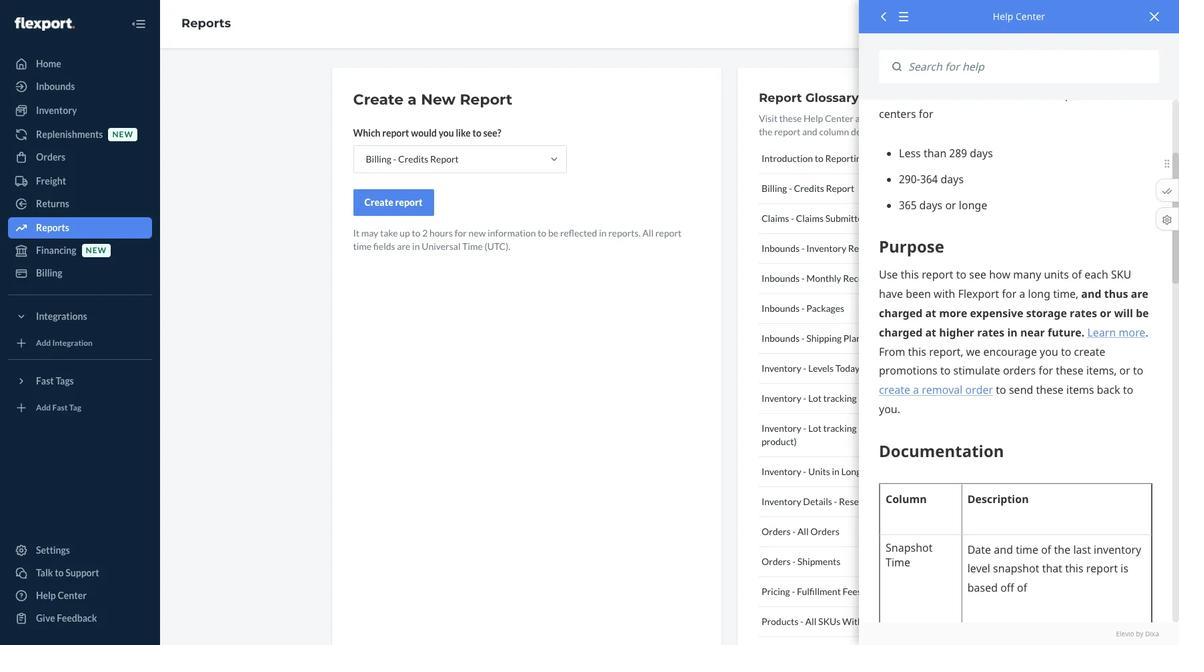Task type: describe. For each thing, give the bounding box(es) containing it.
2 vertical spatial center
[[58, 590, 87, 602]]

talk
[[36, 568, 53, 579]]

2 horizontal spatial center
[[1016, 10, 1046, 23]]

product)
[[762, 436, 797, 448]]

- for inventory - units in long term storage 'button'
[[803, 466, 807, 478]]

inbounds - packages button
[[759, 294, 976, 324]]

fefo for (all
[[876, 393, 899, 404]]

articles
[[856, 113, 886, 124]]

claims - claims submitted
[[762, 213, 868, 224]]

- for inventory - levels today button
[[803, 363, 807, 374]]

inventory - lot tracking and fefo (single product) button
[[759, 414, 976, 458]]

see?
[[483, 127, 501, 139]]

fees
[[843, 586, 862, 598]]

fast inside dropdown button
[[36, 376, 54, 387]]

- for claims - claims submitted button
[[791, 213, 795, 224]]

inventory for inventory - lot tracking and fefo (all products)
[[762, 393, 802, 404]]

to right talk
[[55, 568, 64, 579]]

pricing
[[762, 586, 790, 598]]

create report button
[[353, 189, 434, 216]]

financing
[[36, 245, 76, 256]]

to left be
[[538, 227, 547, 239]]

inventory details - reserve storage button
[[759, 488, 976, 518]]

the
[[759, 126, 773, 137]]

inbounds for inbounds - monthly reconciliation
[[762, 273, 800, 284]]

column
[[820, 126, 850, 137]]

inventory for inventory - units in long term storage
[[762, 466, 802, 478]]

inventory details - reserve storage
[[762, 496, 906, 508]]

(utc).
[[485, 241, 511, 252]]

inbounds - shipping plan reconciliation
[[762, 333, 922, 344]]

like
[[456, 127, 471, 139]]

counts
[[887, 616, 916, 628]]

all inside it may take up to 2 hours for new information to be reflected in reports. all report time fields are in universal time (utc).
[[643, 227, 654, 239]]

to left 2
[[412, 227, 421, 239]]

inventory link
[[8, 100, 152, 121]]

integrations
[[36, 311, 87, 322]]

report up the see?
[[460, 91, 513, 109]]

0 vertical spatial help center
[[993, 10, 1046, 23]]

billing inside "billing" link
[[36, 268, 62, 279]]

give feedback button
[[8, 608, 152, 630]]

0 horizontal spatial credits
[[398, 153, 429, 165]]

report glossary
[[759, 91, 859, 105]]

report inside it may take up to 2 hours for new information to be reflected in reports. all report time fields are in universal time (utc).
[[656, 227, 682, 239]]

hours
[[430, 227, 453, 239]]

help inside help center link
[[36, 590, 56, 602]]

visit
[[759, 113, 778, 124]]

would
[[411, 127, 437, 139]]

are
[[397, 241, 411, 252]]

inventory for inventory - levels today
[[762, 363, 802, 374]]

orders - all orders button
[[759, 518, 976, 548]]

get
[[898, 113, 911, 124]]

0 vertical spatial in
[[599, 227, 607, 239]]

products - all skus with alias counts
[[762, 616, 916, 628]]

- for billing - credits report "button"
[[789, 183, 792, 194]]

tracking for (single
[[824, 423, 857, 434]]

0 horizontal spatial a
[[408, 91, 417, 109]]

reconciliation for inbounds - inventory reconciliation
[[848, 243, 907, 254]]

0 vertical spatial reports link
[[181, 16, 231, 31]]

flexport logo image
[[15, 17, 75, 31]]

products - all skus with alias counts button
[[759, 608, 976, 638]]

- for the products - all skus with alias counts button
[[801, 616, 804, 628]]

universal
[[422, 241, 461, 252]]

home link
[[8, 53, 152, 75]]

time
[[462, 241, 483, 252]]

monthly
[[807, 273, 842, 284]]

reserve
[[839, 496, 873, 508]]

1 vertical spatial fast
[[52, 403, 68, 413]]

billing link
[[8, 263, 152, 284]]

- down 'which report would you like to see?'
[[393, 153, 397, 165]]

settings
[[36, 545, 70, 556]]

details
[[803, 496, 832, 508]]

fields
[[373, 241, 395, 252]]

claims - claims submitted button
[[759, 204, 976, 234]]

reconciliation for inbounds - monthly reconciliation
[[843, 273, 902, 284]]

reconciliation inside inbounds - shipping plan reconciliation button
[[864, 333, 922, 344]]

it may take up to 2 hours for new information to be reflected in reports. all report time fields are in universal time (utc).
[[353, 227, 682, 252]]

report down you
[[430, 153, 459, 165]]

integration
[[52, 339, 93, 349]]

inbounds for inbounds
[[36, 81, 75, 92]]

(all
[[901, 393, 913, 404]]

integrations button
[[8, 306, 152, 328]]

shipping
[[807, 333, 842, 344]]

add for add integration
[[36, 339, 51, 349]]

levels
[[809, 363, 834, 374]]

billing - credits report button
[[759, 174, 976, 204]]

elevio
[[1116, 630, 1135, 639]]

for inside pricing - fulfillment fees for skus button
[[864, 586, 876, 598]]

- for inventory - lot tracking and fefo (all products) button at the bottom right of page
[[803, 393, 807, 404]]

orders - shipments button
[[759, 548, 976, 578]]

0 vertical spatial help
[[993, 10, 1014, 23]]

products
[[762, 616, 799, 628]]

0 vertical spatial skus
[[877, 586, 900, 598]]

information
[[488, 227, 536, 239]]

1 vertical spatial reports link
[[8, 217, 152, 239]]

inbounds - inventory reconciliation
[[762, 243, 907, 254]]

of
[[967, 113, 976, 124]]

inventory - lot tracking and fefo (all products)
[[762, 393, 954, 404]]

1 vertical spatial reports
[[36, 222, 69, 234]]

tag
[[69, 403, 81, 413]]

center inside visit these help center articles to get a description of the report and column details.
[[825, 113, 854, 124]]

time
[[353, 241, 372, 252]]

inventory for inventory - lot tracking and fefo (single product)
[[762, 423, 802, 434]]

- for inbounds - shipping plan reconciliation button
[[802, 333, 805, 344]]

- right details
[[834, 496, 838, 508]]

it
[[353, 227, 360, 239]]

dixa
[[1146, 630, 1160, 639]]

report inside button
[[395, 197, 423, 208]]

inbounds - monthly reconciliation
[[762, 273, 902, 284]]

to right like
[[473, 127, 482, 139]]

report left would
[[382, 127, 409, 139]]

by
[[1136, 630, 1144, 639]]

pricing - fulfillment fees for skus
[[762, 586, 900, 598]]

orders - shipments
[[762, 556, 841, 568]]

create for create a new report
[[353, 91, 404, 109]]

elevio by dixa
[[1116, 630, 1160, 639]]

and for inventory - lot tracking and fefo (single product)
[[859, 423, 874, 434]]

1 horizontal spatial reports
[[181, 16, 231, 31]]

home
[[36, 58, 61, 69]]

inbounds - inventory reconciliation button
[[759, 234, 976, 264]]

1 horizontal spatial billing
[[366, 153, 392, 165]]

for inside it may take up to 2 hours for new information to be reflected in reports. all report time fields are in universal time (utc).
[[455, 227, 467, 239]]

report inside visit these help center articles to get a description of the report and column details.
[[775, 126, 801, 137]]

today
[[836, 363, 860, 374]]

new
[[421, 91, 456, 109]]

inventory - levels today
[[762, 363, 860, 374]]

settings link
[[8, 540, 152, 562]]

fefo for (single
[[876, 423, 899, 434]]

give
[[36, 613, 55, 624]]

orders - all orders
[[762, 526, 840, 538]]

inbounds link
[[8, 76, 152, 97]]



Task type: vqa. For each thing, say whether or not it's contained in the screenshot.
Available in the top right of the page
no



Task type: locate. For each thing, give the bounding box(es) containing it.
create a new report
[[353, 91, 513, 109]]

freight
[[36, 175, 66, 187]]

1 horizontal spatial center
[[825, 113, 854, 124]]

0 vertical spatial credits
[[398, 153, 429, 165]]

- left units
[[803, 466, 807, 478]]

inventory - units in long term storage button
[[759, 458, 976, 488]]

introduction to reporting
[[762, 153, 867, 164]]

-
[[393, 153, 397, 165], [789, 183, 792, 194], [791, 213, 795, 224], [802, 243, 805, 254], [802, 273, 805, 284], [802, 303, 805, 314], [802, 333, 805, 344], [803, 363, 807, 374], [803, 393, 807, 404], [803, 423, 807, 434], [803, 466, 807, 478], [834, 496, 838, 508], [793, 526, 796, 538], [793, 556, 796, 568], [792, 586, 795, 598], [801, 616, 804, 628]]

2 vertical spatial help
[[36, 590, 56, 602]]

inventory up product)
[[762, 423, 802, 434]]

lot down inventory - levels today
[[809, 393, 822, 404]]

- inside button
[[793, 526, 796, 538]]

for up time
[[455, 227, 467, 239]]

inbounds for inbounds - inventory reconciliation
[[762, 243, 800, 254]]

1 vertical spatial credits
[[794, 183, 824, 194]]

- up orders - shipments
[[793, 526, 796, 538]]

tracking inside inventory - lot tracking and fefo (single product)
[[824, 423, 857, 434]]

reconciliation inside inbounds - monthly reconciliation button
[[843, 273, 902, 284]]

inventory inside inventory link
[[36, 105, 77, 116]]

create
[[353, 91, 404, 109], [365, 197, 394, 208]]

returns
[[36, 198, 69, 209]]

in left 'long'
[[832, 466, 840, 478]]

plan
[[844, 333, 862, 344]]

add for add fast tag
[[36, 403, 51, 413]]

credits down would
[[398, 153, 429, 165]]

returns link
[[8, 193, 152, 215]]

billing down financing
[[36, 268, 62, 279]]

2 horizontal spatial in
[[832, 466, 840, 478]]

- for pricing - fulfillment fees for skus button
[[792, 586, 795, 598]]

1 horizontal spatial a
[[913, 113, 918, 124]]

1 vertical spatial all
[[798, 526, 809, 538]]

0 vertical spatial storage
[[886, 466, 918, 478]]

- for orders - shipments button
[[793, 556, 796, 568]]

center up search search field
[[1016, 10, 1046, 23]]

create up which
[[353, 91, 404, 109]]

0 horizontal spatial help
[[36, 590, 56, 602]]

details.
[[851, 126, 880, 137]]

1 vertical spatial lot
[[809, 423, 822, 434]]

help inside visit these help center articles to get a description of the report and column details.
[[804, 113, 823, 124]]

report up these
[[759, 91, 802, 105]]

1 vertical spatial in
[[412, 241, 420, 252]]

credits inside billing - credits report "button"
[[794, 183, 824, 194]]

take
[[380, 227, 398, 239]]

report
[[460, 91, 513, 109], [759, 91, 802, 105], [430, 153, 459, 165], [826, 183, 855, 194]]

fast tags button
[[8, 371, 152, 392]]

inbounds - monthly reconciliation button
[[759, 264, 976, 294]]

1 vertical spatial new
[[469, 227, 486, 239]]

storage right reserve
[[874, 496, 906, 508]]

in inside 'button'
[[832, 466, 840, 478]]

2 vertical spatial new
[[86, 246, 107, 256]]

1 horizontal spatial new
[[112, 130, 133, 140]]

2 horizontal spatial new
[[469, 227, 486, 239]]

- for inbounds - inventory reconciliation button
[[802, 243, 805, 254]]

1 vertical spatial add
[[36, 403, 51, 413]]

0 vertical spatial a
[[408, 91, 417, 109]]

claims down introduction
[[762, 213, 789, 224]]

1 horizontal spatial for
[[864, 586, 876, 598]]

- down claims - claims submitted
[[802, 243, 805, 254]]

inventory
[[36, 105, 77, 116], [807, 243, 847, 254], [762, 363, 802, 374], [762, 393, 802, 404], [762, 423, 802, 434], [762, 466, 802, 478], [762, 496, 802, 508]]

0 vertical spatial and
[[803, 126, 818, 137]]

0 horizontal spatial in
[[412, 241, 420, 252]]

inventory inside inventory - lot tracking and fefo (all products) button
[[762, 393, 802, 404]]

to inside visit these help center articles to get a description of the report and column details.
[[888, 113, 896, 124]]

0 vertical spatial reconciliation
[[848, 243, 907, 254]]

0 vertical spatial tracking
[[824, 393, 857, 404]]

inventory down inventory - levels today
[[762, 393, 802, 404]]

inbounds down claims - claims submitted
[[762, 243, 800, 254]]

1 vertical spatial billing
[[762, 183, 787, 194]]

- down inventory - levels today
[[803, 393, 807, 404]]

1 tracking from the top
[[824, 393, 857, 404]]

and inside inventory - lot tracking and fefo (single product)
[[859, 423, 874, 434]]

center
[[1016, 10, 1046, 23], [825, 113, 854, 124], [58, 590, 87, 602]]

give feedback
[[36, 613, 97, 624]]

inventory up orders - all orders
[[762, 496, 802, 508]]

description
[[920, 113, 966, 124]]

inventory left levels
[[762, 363, 802, 374]]

report up up
[[395, 197, 423, 208]]

report right reports.
[[656, 227, 682, 239]]

1 horizontal spatial billing - credits report
[[762, 183, 855, 194]]

fefo inside inventory - lot tracking and fefo (single product)
[[876, 423, 899, 434]]

2 vertical spatial in
[[832, 466, 840, 478]]

create report
[[365, 197, 423, 208]]

1 horizontal spatial reports link
[[181, 16, 231, 31]]

help down report glossary
[[804, 113, 823, 124]]

0 horizontal spatial billing
[[36, 268, 62, 279]]

report
[[775, 126, 801, 137], [382, 127, 409, 139], [395, 197, 423, 208], [656, 227, 682, 239]]

1 vertical spatial create
[[365, 197, 394, 208]]

all
[[643, 227, 654, 239], [798, 526, 809, 538], [806, 616, 817, 628]]

1 vertical spatial and
[[859, 393, 874, 404]]

skus
[[877, 586, 900, 598], [819, 616, 841, 628]]

lot inside inventory - lot tracking and fefo (single product)
[[809, 423, 822, 434]]

1 fefo from the top
[[876, 393, 899, 404]]

0 horizontal spatial billing - credits report
[[366, 153, 459, 165]]

shipments
[[798, 556, 841, 568]]

center up column
[[825, 113, 854, 124]]

help up search search field
[[993, 10, 1014, 23]]

inbounds - packages
[[762, 303, 845, 314]]

reconciliation down inbounds - inventory reconciliation button
[[843, 273, 902, 284]]

0 vertical spatial fefo
[[876, 393, 899, 404]]

skus left with
[[819, 616, 841, 628]]

pricing - fulfillment fees for skus button
[[759, 578, 976, 608]]

add down fast tags
[[36, 403, 51, 413]]

all right products
[[806, 616, 817, 628]]

- left the shipping
[[802, 333, 805, 344]]

add
[[36, 339, 51, 349], [36, 403, 51, 413]]

elevio by dixa link
[[879, 630, 1160, 639]]

Search search field
[[902, 50, 1160, 84]]

orders up the freight
[[36, 151, 66, 163]]

all inside button
[[806, 616, 817, 628]]

you
[[439, 127, 454, 139]]

a left new
[[408, 91, 417, 109]]

1 vertical spatial a
[[913, 113, 918, 124]]

0 vertical spatial lot
[[809, 393, 822, 404]]

help center up give feedback
[[36, 590, 87, 602]]

- left packages
[[802, 303, 805, 314]]

- for orders - all orders button
[[793, 526, 796, 538]]

these
[[780, 113, 802, 124]]

lot up units
[[809, 423, 822, 434]]

report down these
[[775, 126, 801, 137]]

introduction
[[762, 153, 813, 164]]

1 horizontal spatial skus
[[877, 586, 900, 598]]

claims left submitted
[[796, 213, 824, 224]]

orders inside orders link
[[36, 151, 66, 163]]

2 vertical spatial reconciliation
[[864, 333, 922, 344]]

1 vertical spatial storage
[[874, 496, 906, 508]]

inventory for inventory
[[36, 105, 77, 116]]

1 vertical spatial reconciliation
[[843, 273, 902, 284]]

fefo left the (single
[[876, 423, 899, 434]]

a inside visit these help center articles to get a description of the report and column details.
[[913, 113, 918, 124]]

credits down introduction to reporting
[[794, 183, 824, 194]]

1 vertical spatial skus
[[819, 616, 841, 628]]

- right products
[[801, 616, 804, 628]]

new up orders link
[[112, 130, 133, 140]]

freight link
[[8, 171, 152, 192]]

0 horizontal spatial claims
[[762, 213, 789, 224]]

billing - credits report down would
[[366, 153, 459, 165]]

report inside "button"
[[826, 183, 855, 194]]

long
[[842, 466, 861, 478]]

0 horizontal spatial new
[[86, 246, 107, 256]]

introduction to reporting button
[[759, 144, 976, 174]]

a right get
[[913, 113, 918, 124]]

help center up search search field
[[993, 10, 1046, 23]]

0 vertical spatial reports
[[181, 16, 231, 31]]

add left integration
[[36, 339, 51, 349]]

2 horizontal spatial help
[[993, 10, 1014, 23]]

0 horizontal spatial center
[[58, 590, 87, 602]]

inbounds for inbounds - shipping plan reconciliation
[[762, 333, 800, 344]]

1 lot from the top
[[809, 393, 822, 404]]

inbounds down home
[[36, 81, 75, 92]]

create inside button
[[365, 197, 394, 208]]

0 vertical spatial for
[[455, 227, 467, 239]]

reports link
[[181, 16, 231, 31], [8, 217, 152, 239]]

inventory inside inventory - units in long term storage 'button'
[[762, 466, 802, 478]]

all for products
[[806, 616, 817, 628]]

and down inventory - levels today button
[[859, 393, 874, 404]]

tracking down today
[[824, 393, 857, 404]]

may
[[361, 227, 378, 239]]

inventory - levels today button
[[759, 354, 976, 384]]

inbounds up inbounds - packages
[[762, 273, 800, 284]]

fulfillment
[[797, 586, 841, 598]]

to left get
[[888, 113, 896, 124]]

reconciliation inside inbounds - inventory reconciliation button
[[848, 243, 907, 254]]

- inside "button"
[[789, 183, 792, 194]]

report down reporting
[[826, 183, 855, 194]]

create up may
[[365, 197, 394, 208]]

0 vertical spatial add
[[36, 339, 51, 349]]

all up orders - shipments
[[798, 526, 809, 538]]

inventory inside inventory - lot tracking and fefo (single product)
[[762, 423, 802, 434]]

0 vertical spatial all
[[643, 227, 654, 239]]

storage right term
[[886, 466, 918, 478]]

support
[[66, 568, 99, 579]]

fast tags
[[36, 376, 74, 387]]

create for create report
[[365, 197, 394, 208]]

orders link
[[8, 147, 152, 168]]

1 vertical spatial tracking
[[824, 423, 857, 434]]

orders up pricing
[[762, 556, 791, 568]]

fast left tag
[[52, 403, 68, 413]]

billing down which
[[366, 153, 392, 165]]

0 horizontal spatial reports link
[[8, 217, 152, 239]]

add integration
[[36, 339, 93, 349]]

visit these help center articles to get a description of the report and column details.
[[759, 113, 976, 137]]

lot for inventory - lot tracking and fefo (all products)
[[809, 393, 822, 404]]

new for replenishments
[[112, 130, 133, 140]]

reconciliation down inbounds - packages button at right
[[864, 333, 922, 344]]

skus up "counts"
[[877, 586, 900, 598]]

orders for orders - shipments
[[762, 556, 791, 568]]

new up "billing" link
[[86, 246, 107, 256]]

billing inside billing - credits report "button"
[[762, 183, 787, 194]]

inventory up monthly in the right of the page
[[807, 243, 847, 254]]

1 add from the top
[[36, 339, 51, 349]]

glossary
[[806, 91, 859, 105]]

inventory inside inventory details - reserve storage button
[[762, 496, 802, 508]]

2 lot from the top
[[809, 423, 822, 434]]

- down introduction
[[789, 183, 792, 194]]

2 fefo from the top
[[876, 423, 899, 434]]

1 claims from the left
[[762, 213, 789, 224]]

1 horizontal spatial credits
[[794, 183, 824, 194]]

0 horizontal spatial help center
[[36, 590, 87, 602]]

storage inside button
[[874, 496, 906, 508]]

2 vertical spatial and
[[859, 423, 874, 434]]

products)
[[915, 393, 954, 404]]

2 vertical spatial all
[[806, 616, 817, 628]]

close navigation image
[[131, 16, 147, 32]]

tracking for (all
[[824, 393, 857, 404]]

inventory up replenishments
[[36, 105, 77, 116]]

reports.
[[609, 227, 641, 239]]

all for orders
[[798, 526, 809, 538]]

orders up shipments
[[811, 526, 840, 538]]

inventory - lot tracking and fefo (single product)
[[762, 423, 928, 448]]

inbounds down inbounds - packages
[[762, 333, 800, 344]]

1 vertical spatial help
[[804, 113, 823, 124]]

2
[[422, 227, 428, 239]]

- left shipments
[[793, 556, 796, 568]]

new inside it may take up to 2 hours for new information to be reflected in reports. all report time fields are in universal time (utc).
[[469, 227, 486, 239]]

which
[[353, 127, 381, 139]]

1 horizontal spatial help center
[[993, 10, 1046, 23]]

inbounds left packages
[[762, 303, 800, 314]]

submitted
[[826, 213, 868, 224]]

billing down introduction
[[762, 183, 787, 194]]

1 vertical spatial billing - credits report
[[762, 183, 855, 194]]

0 vertical spatial billing
[[366, 153, 392, 165]]

replenishments
[[36, 129, 103, 140]]

feedback
[[57, 613, 97, 624]]

fast left tags
[[36, 376, 54, 387]]

all right reports.
[[643, 227, 654, 239]]

in left reports.
[[599, 227, 607, 239]]

lot for inventory - lot tracking and fefo (single product)
[[809, 423, 822, 434]]

orders up orders - shipments
[[762, 526, 791, 538]]

- inside inventory - lot tracking and fefo (single product)
[[803, 423, 807, 434]]

1 horizontal spatial claims
[[796, 213, 824, 224]]

2 horizontal spatial billing
[[762, 183, 787, 194]]

1 horizontal spatial in
[[599, 227, 607, 239]]

tracking down inventory - lot tracking and fefo (all products)
[[824, 423, 857, 434]]

2 tracking from the top
[[824, 423, 857, 434]]

1 vertical spatial fefo
[[876, 423, 899, 434]]

1 vertical spatial for
[[864, 586, 876, 598]]

- left monthly in the right of the page
[[802, 273, 805, 284]]

2 claims from the left
[[796, 213, 824, 224]]

inventory inside inbounds - inventory reconciliation button
[[807, 243, 847, 254]]

2 vertical spatial billing
[[36, 268, 62, 279]]

1 vertical spatial center
[[825, 113, 854, 124]]

0 horizontal spatial reports
[[36, 222, 69, 234]]

- inside 'button'
[[803, 466, 807, 478]]

reflected
[[560, 227, 597, 239]]

and inside visit these help center articles to get a description of the report and column details.
[[803, 126, 818, 137]]

claims
[[762, 213, 789, 224], [796, 213, 824, 224]]

inventory inside inventory - levels today button
[[762, 363, 802, 374]]

and down inventory - lot tracking and fefo (all products) button at the bottom right of page
[[859, 423, 874, 434]]

and left column
[[803, 126, 818, 137]]

help
[[993, 10, 1014, 23], [804, 113, 823, 124], [36, 590, 56, 602]]

orders for orders
[[36, 151, 66, 163]]

new up time
[[469, 227, 486, 239]]

- for inventory - lot tracking and fefo (single product) button
[[803, 423, 807, 434]]

inventory down product)
[[762, 466, 802, 478]]

in right are
[[412, 241, 420, 252]]

inventory for inventory details - reserve storage
[[762, 496, 802, 508]]

new
[[112, 130, 133, 140], [469, 227, 486, 239], [86, 246, 107, 256]]

0 horizontal spatial for
[[455, 227, 467, 239]]

storage inside 'button'
[[886, 466, 918, 478]]

new for financing
[[86, 246, 107, 256]]

orders for orders - all orders
[[762, 526, 791, 538]]

- right pricing
[[792, 586, 795, 598]]

(single
[[901, 423, 928, 434]]

alias
[[865, 616, 885, 628]]

help up give
[[36, 590, 56, 602]]

orders inside orders - shipments button
[[762, 556, 791, 568]]

credits
[[398, 153, 429, 165], [794, 183, 824, 194]]

1 horizontal spatial help
[[804, 113, 823, 124]]

for right fees
[[864, 586, 876, 598]]

2 add from the top
[[36, 403, 51, 413]]

with
[[843, 616, 863, 628]]

and for inventory - lot tracking and fefo (all products)
[[859, 393, 874, 404]]

be
[[548, 227, 559, 239]]

center down talk to support
[[58, 590, 87, 602]]

- for inbounds - monthly reconciliation button
[[802, 273, 805, 284]]

- for inbounds - packages button at right
[[802, 303, 805, 314]]

0 horizontal spatial skus
[[819, 616, 841, 628]]

0 vertical spatial create
[[353, 91, 404, 109]]

fast
[[36, 376, 54, 387], [52, 403, 68, 413]]

0 vertical spatial fast
[[36, 376, 54, 387]]

0 vertical spatial new
[[112, 130, 133, 140]]

talk to support button
[[8, 563, 152, 584]]

- up inbounds - inventory reconciliation
[[791, 213, 795, 224]]

reconciliation down claims - claims submitted button
[[848, 243, 907, 254]]

1 vertical spatial help center
[[36, 590, 87, 602]]

which report would you like to see?
[[353, 127, 501, 139]]

- up inventory - units in long term storage on the bottom right of the page
[[803, 423, 807, 434]]

- left levels
[[803, 363, 807, 374]]

billing - credits report down introduction to reporting
[[762, 183, 855, 194]]

0 vertical spatial billing - credits report
[[366, 153, 459, 165]]

all inside button
[[798, 526, 809, 538]]

fefo left (all
[[876, 393, 899, 404]]

up
[[400, 227, 410, 239]]

in
[[599, 227, 607, 239], [412, 241, 420, 252], [832, 466, 840, 478]]

0 vertical spatial center
[[1016, 10, 1046, 23]]

to left reporting
[[815, 153, 824, 164]]

inbounds for inbounds - packages
[[762, 303, 800, 314]]

billing - credits report inside billing - credits report "button"
[[762, 183, 855, 194]]

packages
[[807, 303, 845, 314]]



